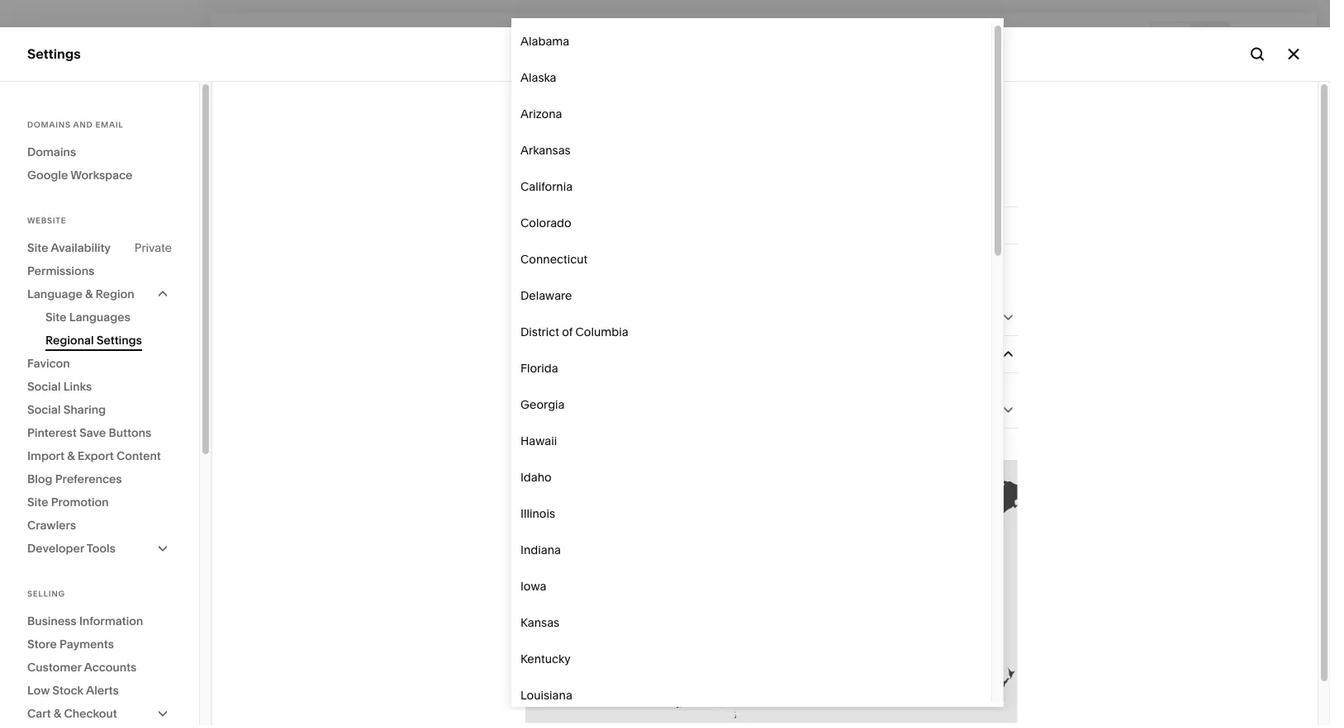 Task type: locate. For each thing, give the bounding box(es) containing it.
plan.
[[556, 696, 582, 710]]

0 horizontal spatial the
[[746, 248, 761, 259]]

website up site availability on the top of page
[[27, 216, 66, 226]]

scheduled
[[698, 432, 748, 444]]

0 vertical spatial website
[[27, 102, 79, 119]]

sharing
[[63, 403, 106, 417]]

2 vertical spatial site
[[27, 495, 48, 509]]

1 social from the top
[[27, 380, 61, 394]]

1 horizontal spatial and
[[781, 432, 799, 444]]

site promotion
[[27, 495, 109, 509]]

1 vertical spatial the
[[870, 432, 885, 444]]

buttons
[[109, 426, 151, 440]]

district
[[521, 325, 559, 339]]

& inside import & export content link
[[67, 449, 75, 463]]

store
[[27, 638, 57, 652]]

analytics link
[[27, 219, 183, 238]]

site
[[27, 241, 48, 255], [45, 310, 66, 324], [27, 495, 48, 509]]

correct
[[887, 432, 921, 444]]

district of columbia
[[521, 325, 629, 339]]

idaho
[[521, 471, 552, 485]]

offer
[[891, 696, 918, 710]]

& up "blog preferences"
[[67, 449, 75, 463]]

site inside "link"
[[45, 310, 66, 324]]

private
[[135, 241, 172, 255]]

1 website from the top
[[27, 102, 79, 119]]

new
[[485, 696, 508, 710]]

2 products from the left
[[896, 248, 938, 259]]

selling inside selling link
[[27, 132, 70, 148]]

site for site availability
[[27, 241, 48, 255]]

information.
[[923, 432, 979, 444]]

you
[[533, 248, 551, 259]]

1 horizontal spatial your
[[671, 248, 692, 259]]

settings down site languages "link"
[[97, 333, 142, 347]]

the right select
[[746, 248, 761, 259]]

site down language
[[45, 310, 66, 324]]

w11csave20
[[640, 696, 712, 710]]

on
[[657, 248, 669, 259]]

ben
[[66, 624, 84, 636]]

selling
[[27, 132, 70, 148], [27, 589, 65, 599]]

2 domains from the top
[[27, 145, 76, 159]]

terms.
[[921, 696, 955, 710]]

metric
[[553, 219, 588, 233]]

0 vertical spatial site
[[27, 241, 48, 255]]

domains for domains and email
[[27, 120, 71, 130]]

1 domains from the top
[[27, 120, 71, 130]]

ben nelson ben.nelson1980@gmail.com
[[66, 624, 197, 649]]

social inside "link"
[[27, 380, 61, 394]]

None field
[[525, 336, 1017, 373]]

0 vertical spatial and
[[73, 120, 93, 130]]

links
[[63, 380, 92, 394]]

list box containing alabama
[[512, 23, 1004, 714]]

asset library link
[[27, 511, 183, 530]]

0 vertical spatial domains
[[27, 120, 71, 130]]

selling up business
[[27, 589, 65, 599]]

1 selling from the top
[[27, 132, 70, 148]]

time,
[[364, 696, 391, 710]]

for
[[294, 696, 312, 710]]

a
[[314, 696, 321, 710]]

subscribe
[[978, 697, 1036, 709]]

0 vertical spatial social
[[27, 380, 61, 394]]

1 vertical spatial social
[[27, 403, 61, 417]]

0 vertical spatial your
[[671, 248, 692, 259]]

social links link
[[27, 375, 172, 398]]

0 vertical spatial &
[[85, 287, 93, 301]]

website link
[[27, 102, 183, 121]]

selling down domains and email
[[27, 132, 70, 148]]

and
[[73, 120, 93, 130], [980, 248, 997, 259], [781, 432, 799, 444]]

save
[[79, 426, 106, 440]]

asset
[[27, 512, 63, 528]]

0 horizontal spatial &
[[67, 449, 75, 463]]

your right on
[[671, 248, 692, 259]]

kentucky
[[521, 652, 571, 666]]

language
[[27, 287, 82, 301]]

low stock alerts link
[[27, 679, 172, 702]]

workspace
[[71, 168, 133, 182]]

settings
[[27, 46, 81, 62], [97, 333, 142, 347], [27, 541, 79, 557]]

and right weights
[[980, 248, 997, 259]]

marketing link
[[27, 160, 183, 180]]

website up domains and email
[[27, 102, 79, 119]]

& up site languages in the top of the page
[[85, 287, 93, 301]]

events,
[[662, 432, 696, 444]]

products left on
[[612, 248, 655, 259]]

products right for
[[896, 248, 938, 259]]

& for import
[[67, 449, 75, 463]]

your
[[671, 248, 692, 259], [557, 432, 578, 444]]

settings down crawlers
[[27, 541, 79, 557]]

subscribe button
[[968, 688, 1046, 718]]

library
[[66, 512, 110, 528]]

list box
[[512, 23, 1004, 714]]

region
[[96, 287, 134, 301]]

low
[[27, 684, 50, 698]]

google
[[27, 168, 68, 182]]

use
[[585, 696, 606, 710]]

site up asset
[[27, 495, 48, 509]]

& inside the language & region dropdown button
[[85, 287, 93, 301]]

2 social from the top
[[27, 403, 61, 417]]

2 website from the top
[[27, 216, 66, 226]]

your left time
[[557, 432, 578, 444]]

social down favicon
[[27, 380, 61, 394]]

arkansas
[[521, 143, 571, 157]]

google workspace link
[[27, 164, 172, 187]]

content
[[117, 449, 161, 463]]

1 vertical spatial settings
[[97, 333, 142, 347]]

domains for domains
[[27, 145, 76, 159]]

take
[[394, 696, 417, 710]]

and right "posts,"
[[781, 432, 799, 444]]

the right have
[[870, 432, 885, 444]]

connecticut
[[521, 252, 588, 267]]

arizona
[[521, 107, 562, 121]]

domains
[[27, 120, 71, 130], [27, 145, 76, 159]]

2 horizontal spatial and
[[980, 248, 997, 259]]

1 vertical spatial selling
[[27, 589, 65, 599]]

scheduling
[[27, 249, 98, 265]]

1 horizontal spatial products
[[896, 248, 938, 259]]

and left email
[[73, 120, 93, 130]]

0 horizontal spatial and
[[73, 120, 93, 130]]

2 vertical spatial and
[[781, 432, 799, 444]]

0 horizontal spatial products
[[612, 248, 655, 259]]

1 vertical spatial website
[[27, 216, 66, 226]]

blog
[[27, 472, 52, 486]]

social sharing
[[27, 403, 106, 417]]

social up pinterest
[[27, 403, 61, 417]]

california
[[521, 180, 573, 194]]

0 horizontal spatial your
[[557, 432, 578, 444]]

weights
[[940, 248, 977, 259]]

permissions
[[27, 264, 94, 278]]

blog preferences link
[[27, 468, 172, 491]]

tab list
[[1153, 23, 1229, 49]]

0 vertical spatial selling
[[27, 132, 70, 148]]

social for social links
[[27, 380, 61, 394]]

for a limited time, take 20% off any new website plan. use code w11csave20 at checkout. expires 11/22/2023. offer terms.
[[294, 696, 955, 710]]

1 vertical spatial and
[[980, 248, 997, 259]]

site down analytics
[[27, 241, 48, 255]]

that
[[642, 432, 660, 444]]

iowa
[[521, 580, 547, 594]]

1 vertical spatial site
[[45, 310, 66, 324]]

settings up domains and email
[[27, 46, 81, 62]]

asset library
[[27, 512, 110, 528]]

0 vertical spatial the
[[746, 248, 761, 259]]

if you sell physical products on your site, select the measurement standards for products weights and dimensions.
[[525, 248, 997, 278]]

indiana
[[521, 543, 561, 557]]

and inside if you sell physical products on your site, select the measurement standards for products weights and dimensions.
[[980, 248, 997, 259]]

1 horizontal spatial &
[[85, 287, 93, 301]]

1 vertical spatial &
[[67, 449, 75, 463]]

crawlers
[[27, 519, 76, 533]]

marketing
[[27, 161, 91, 177]]

1 vertical spatial domains
[[27, 145, 76, 159]]



Task type: vqa. For each thing, say whether or not it's contained in the screenshot.
The Contacts
no



Task type: describe. For each thing, give the bounding box(es) containing it.
so
[[628, 432, 640, 444]]

checkout.
[[727, 696, 781, 710]]

site for site languages
[[45, 310, 66, 324]]

standards
[[832, 248, 879, 259]]

dimensions.
[[525, 266, 582, 278]]

customer accounts
[[27, 661, 137, 675]]

physical
[[571, 248, 610, 259]]

language & region
[[27, 287, 134, 301]]

pinterest
[[27, 426, 77, 440]]

site languages
[[45, 310, 130, 324]]

off
[[446, 696, 460, 710]]

alabama
[[521, 34, 570, 48]]

social links
[[27, 380, 92, 394]]

of
[[562, 325, 573, 339]]

2 vertical spatial settings
[[27, 541, 79, 557]]

business information
[[27, 614, 143, 628]]

select
[[716, 248, 744, 259]]

1 products from the left
[[612, 248, 655, 259]]

site,
[[694, 248, 713, 259]]

any
[[463, 696, 482, 710]]

promotion
[[51, 495, 109, 509]]

the inside if you sell physical products on your site, select the measurement standards for products weights and dimensions.
[[746, 248, 761, 259]]

import
[[27, 449, 64, 463]]

offer terms. link
[[891, 696, 955, 711]]

for
[[881, 248, 893, 259]]

kansas
[[521, 616, 560, 630]]

your inside if you sell physical products on your site, select the measurement standards for products weights and dimensions.
[[671, 248, 692, 259]]

alaska
[[521, 71, 557, 85]]

site for site promotion
[[27, 495, 48, 509]]

limited
[[324, 696, 361, 710]]

0 vertical spatial settings
[[27, 46, 81, 62]]

select your time zone so that events, scheduled posts, and coupons have the correct information.
[[525, 432, 979, 444]]

1 horizontal spatial the
[[870, 432, 885, 444]]

pinterest save buttons link
[[27, 421, 172, 445]]

nelson
[[86, 624, 120, 636]]

low stock alerts
[[27, 684, 119, 698]]

columbia
[[576, 325, 629, 339]]

business information link
[[27, 610, 172, 633]]

social for social sharing
[[27, 403, 61, 417]]

import & export content link
[[27, 445, 172, 468]]

florida
[[521, 362, 558, 376]]

blog preferences
[[27, 472, 122, 486]]

georgia
[[521, 398, 565, 412]]

google workspace
[[27, 168, 133, 182]]

expires
[[784, 696, 824, 710]]

measurement
[[764, 248, 829, 259]]

selling link
[[27, 131, 183, 150]]

pinterest save buttons
[[27, 426, 151, 440]]

site promotion link
[[27, 491, 172, 514]]

regional
[[45, 333, 94, 347]]

favicon link
[[27, 352, 172, 375]]

sell
[[553, 248, 569, 259]]

favicon
[[27, 357, 70, 371]]

alerts
[[86, 684, 119, 698]]

2 selling from the top
[[27, 589, 65, 599]]

store payments
[[27, 638, 114, 652]]

payments
[[60, 638, 114, 652]]

& for language
[[85, 287, 93, 301]]

store payments link
[[27, 633, 172, 656]]

information
[[79, 614, 143, 628]]

20%
[[420, 696, 443, 710]]

language & region link
[[27, 283, 172, 306]]

illinois
[[521, 507, 555, 521]]

website
[[510, 696, 553, 710]]

hawaii
[[521, 434, 557, 448]]

email
[[95, 120, 124, 130]]

customer
[[27, 661, 82, 675]]

regional settings
[[45, 333, 142, 347]]

preferences
[[55, 472, 122, 486]]

select
[[525, 432, 555, 444]]

import & export content
[[27, 449, 161, 463]]

posts,
[[750, 432, 778, 444]]

11/22/2023.
[[827, 696, 888, 710]]

domains link
[[27, 140, 172, 164]]

1 vertical spatial your
[[557, 432, 578, 444]]

export
[[78, 449, 114, 463]]

have
[[845, 432, 867, 444]]

customer accounts link
[[27, 656, 172, 679]]



